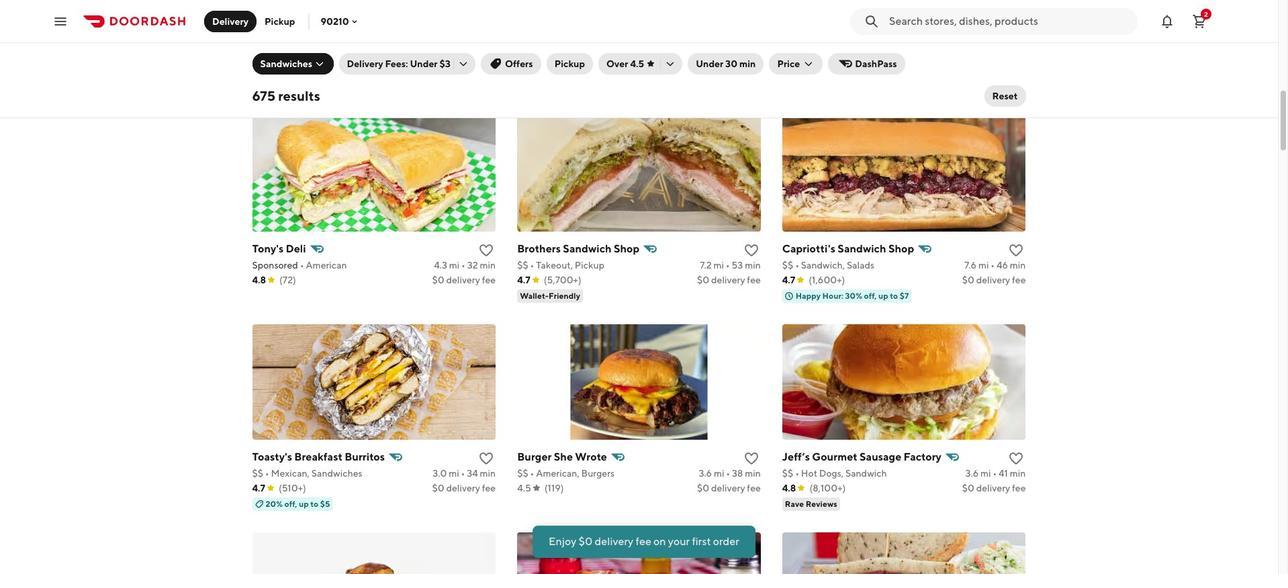 Task type: vqa. For each thing, say whether or not it's contained in the screenshot.


Task type: locate. For each thing, give the bounding box(es) containing it.
0 vertical spatial to
[[890, 291, 898, 301]]

1 vertical spatial 46
[[997, 260, 1008, 270]]

&
[[304, 34, 311, 47], [551, 34, 558, 47]]

mi for brothers sandwich shop
[[714, 260, 724, 270]]

tony's deli
[[252, 242, 306, 255]]

38
[[732, 468, 743, 479]]

4.7 for ike's love & sandwiches
[[252, 66, 265, 77]]

up down (510+)
[[299, 499, 309, 509]]

mi
[[448, 51, 459, 62], [714, 51, 724, 62], [449, 260, 460, 270], [714, 260, 724, 270], [979, 260, 989, 270], [449, 468, 459, 479], [714, 468, 724, 479], [981, 468, 991, 479]]

sponsored down tony's deli
[[252, 260, 298, 270]]

dashpass
[[855, 58, 897, 69]]

under 30 min
[[696, 58, 756, 69]]

shop
[[849, 34, 875, 47], [614, 242, 640, 255], [889, 242, 914, 255]]

delivery inside delivery button
[[212, 16, 249, 27]]

$3
[[440, 58, 451, 69]]

shop for brothers sandwich shop
[[614, 242, 640, 255]]

• right $3
[[461, 51, 465, 62]]

2 horizontal spatial shop
[[889, 242, 914, 255]]

delivery down 5.3 mi • 26 min
[[711, 66, 745, 77]]

4.8 up 'rave'
[[782, 483, 796, 493]]

1 horizontal spatial off,
[[864, 291, 877, 301]]

$​0 down 3.6 mi • 41 min
[[962, 483, 975, 493]]

$​0 delivery fee for toasty's breakfast burritos
[[432, 483, 496, 493]]

4.7
[[252, 66, 265, 77], [517, 274, 530, 285], [782, 274, 795, 285], [252, 483, 265, 493]]

(8,100+)
[[810, 483, 846, 493]]

delivery for delivery fees: under $3
[[347, 58, 383, 69]]

capriotti's
[[782, 242, 836, 255]]

shop for ghost sando shop
[[849, 34, 875, 47]]

90210
[[321, 16, 349, 27]]

• left 53
[[726, 260, 730, 270]]

delivery for burger she wrote
[[711, 483, 745, 493]]

under 30 min button
[[688, 53, 764, 75]]

min for jeff's gourmet sausage factory
[[1010, 468, 1026, 479]]

1 horizontal spatial 46
[[997, 260, 1008, 270]]

2 under from the left
[[696, 58, 724, 69]]

$$ for brothers
[[517, 260, 528, 270]]

click to add this store to your saved list image up 3.0 mi • 34 min
[[478, 450, 494, 467]]

$​0 down 7.6
[[962, 274, 975, 285]]

delivery right $0
[[595, 535, 634, 548]]

sponsored
[[782, 51, 828, 62], [252, 260, 298, 270]]

mi right 4.3
[[449, 260, 460, 270]]

1 vertical spatial 4.5
[[517, 483, 531, 493]]

2 vertical spatial pickup
[[575, 260, 605, 270]]

$​0 down 4.3
[[432, 274, 444, 285]]

0 horizontal spatial 46
[[467, 51, 478, 62]]

station
[[611, 34, 648, 47]]

2 button
[[1186, 8, 1213, 35]]

1 horizontal spatial up
[[879, 291, 888, 301]]

3.6 left 41
[[966, 468, 979, 479]]

delivery for brothers sandwich shop
[[711, 274, 745, 285]]

4.8 left (426)
[[782, 66, 796, 77]]

sandwich
[[560, 34, 609, 47], [563, 242, 612, 255], [838, 242, 886, 255], [846, 468, 887, 479]]

sponsored down ghost
[[782, 51, 828, 62]]

offers
[[505, 58, 533, 69]]

$$ down brothers at the top of page
[[517, 260, 528, 270]]

$​0 delivery fee
[[432, 66, 496, 77], [697, 66, 761, 77], [432, 274, 496, 285], [697, 274, 761, 285], [962, 274, 1026, 285], [432, 483, 496, 493], [697, 483, 761, 493], [962, 483, 1026, 493]]

fee left on
[[636, 535, 651, 548]]

0 horizontal spatial 4.5
[[517, 483, 531, 493]]

click to add this store to your saved list image up 4.8 mi • 46 min at the top left of page
[[478, 34, 494, 50]]

delivery
[[446, 66, 480, 77], [711, 66, 745, 77], [446, 274, 480, 285], [711, 274, 745, 285], [976, 274, 1010, 285], [446, 483, 480, 493], [711, 483, 745, 493], [976, 483, 1010, 493], [595, 535, 634, 548]]

1 vertical spatial sponsored
[[252, 260, 298, 270]]

1 3.6 from the left
[[699, 468, 712, 479]]

american
[[306, 260, 347, 270]]

$5
[[320, 499, 330, 509]]

brothers sandwich shop
[[517, 242, 640, 255]]

46 right $3
[[467, 51, 478, 62]]

factory
[[904, 450, 942, 463]]

1 vertical spatial off,
[[284, 499, 297, 509]]

5.3 mi • 26 min
[[699, 51, 761, 62]]

$$ down ike's
[[252, 51, 263, 62]]

fee for burger she wrote
[[747, 483, 761, 493]]

min right 34
[[480, 468, 496, 479]]

click to add this store to your saved list image up 7.6 mi • 46 min
[[1008, 242, 1025, 258]]

dashpass button
[[828, 53, 905, 75]]

fee for brothers sandwich shop
[[747, 274, 761, 285]]

0 horizontal spatial 3.6
[[699, 468, 712, 479]]

1 horizontal spatial click to add this store to your saved list image
[[1008, 34, 1025, 50]]

notification bell image
[[1159, 13, 1175, 29]]

delivery for toasty's breakfast burritos
[[446, 483, 480, 493]]

$​0 delivery fee down 3.6 mi • 38 min
[[697, 483, 761, 493]]

1 horizontal spatial sponsored
[[782, 51, 828, 62]]

fee down 7.6 mi • 46 min
[[1012, 274, 1026, 285]]

(426)
[[810, 66, 833, 77]]

fee down 3.6 mi • 38 min
[[747, 483, 761, 493]]

$​0 delivery fee down 5.3 mi • 26 min
[[697, 66, 761, 77]]

fee down 4.8 mi • 46 min at the top left of page
[[482, 66, 496, 77]]

sandwiches down love
[[260, 58, 312, 69]]

(1,600+)
[[809, 274, 845, 285]]

(1,300+)
[[279, 66, 315, 77]]

4.8
[[433, 51, 447, 62], [517, 66, 531, 77], [782, 66, 796, 77], [252, 274, 266, 285], [782, 483, 796, 493]]

click to add this store to your saved list image up 3.6 mi • 38 min
[[743, 450, 760, 467]]

sandwiches down 90210 popup button
[[313, 34, 373, 47]]

1 vertical spatial up
[[299, 499, 309, 509]]

• down toasty's
[[265, 468, 269, 479]]

mi right 7.2
[[714, 260, 724, 270]]

$$ for jeff's
[[782, 468, 793, 479]]

fee down 3.0 mi • 34 min
[[482, 483, 496, 493]]

1 horizontal spatial &
[[551, 34, 558, 47]]

delivery down 7.2 mi • 53 min
[[711, 274, 745, 285]]

to left $7
[[890, 291, 898, 301]]

1 horizontal spatial pickup button
[[547, 53, 593, 75]]

click to add this store to your saved list image for toasty's breakfast burritos
[[478, 450, 494, 467]]

4.3
[[434, 260, 447, 270]]

click to add this store to your saved list image up 4.3 mi • 32 min
[[478, 242, 494, 258]]

$​0 down 3.6 mi • 38 min
[[697, 483, 709, 493]]

to
[[890, 291, 898, 301], [310, 499, 318, 509]]

0 vertical spatial click to add this store to your saved list image
[[1008, 34, 1025, 50]]

$​0 delivery fee down 7.6 mi • 46 min
[[962, 274, 1026, 285]]

sandwiches down ike's love & sandwiches
[[292, 51, 343, 62]]

1 horizontal spatial shop
[[849, 34, 875, 47]]

shop for capriotti's sandwich shop
[[889, 242, 914, 255]]

click to add this store to your saved list image up 3.6 mi • 41 min
[[1008, 450, 1025, 467]]

1 vertical spatial click to add this store to your saved list image
[[743, 242, 760, 258]]

0 horizontal spatial under
[[410, 58, 438, 69]]

fee down 7.2 mi • 53 min
[[747, 274, 761, 285]]

0 horizontal spatial click to add this store to your saved list image
[[743, 242, 760, 258]]

off, right 30%
[[864, 291, 877, 301]]

on
[[654, 535, 666, 548]]

min for donut & sandwich station
[[745, 51, 761, 62]]

price button
[[769, 53, 823, 75]]

delivery down 3.6 mi • 38 min
[[711, 483, 745, 493]]

$​0 for donut & sandwich station
[[697, 66, 709, 77]]

1 horizontal spatial 3.6
[[966, 468, 979, 479]]

pickup down brothers sandwich shop
[[575, 260, 605, 270]]

3.6 for jeff's gourmet sausage factory
[[966, 468, 979, 479]]

0 horizontal spatial shop
[[614, 242, 640, 255]]

click to add this store to your saved list image
[[478, 34, 494, 50], [743, 34, 760, 50], [478, 242, 494, 258], [1008, 242, 1025, 258], [478, 450, 494, 467], [743, 450, 760, 467], [1008, 450, 1025, 467]]

$​0 for brothers sandwich shop
[[697, 274, 709, 285]]

1 vertical spatial to
[[310, 499, 318, 509]]

2 3.6 from the left
[[966, 468, 979, 479]]

fee
[[482, 66, 496, 77], [747, 66, 761, 77], [482, 274, 496, 285], [747, 274, 761, 285], [1012, 274, 1026, 285], [482, 483, 496, 493], [747, 483, 761, 493], [1012, 483, 1026, 493], [636, 535, 651, 548]]

click to add this store to your saved list image
[[1008, 34, 1025, 50], [743, 242, 760, 258]]

under
[[410, 58, 438, 69], [696, 58, 724, 69]]

click to add this store to your saved list image for ike's love & sandwiches
[[478, 34, 494, 50]]

0 horizontal spatial to
[[310, 499, 318, 509]]

1 horizontal spatial breakfast
[[591, 51, 632, 62]]

$$ down burger
[[517, 468, 528, 479]]

46
[[467, 51, 478, 62], [997, 260, 1008, 270]]

min right "30"
[[739, 58, 756, 69]]

pickup button down donut & sandwich station
[[547, 53, 593, 75]]

0 vertical spatial 4.5
[[630, 58, 644, 69]]

min for capriotti's sandwich shop
[[1010, 260, 1026, 270]]

wallet-
[[520, 291, 549, 301]]

0 horizontal spatial sponsored
[[252, 260, 298, 270]]

under left "30"
[[696, 58, 724, 69]]

$​0 for jeff's gourmet sausage factory
[[962, 483, 975, 493]]

0 vertical spatial delivery
[[212, 16, 249, 27]]

min
[[480, 51, 496, 62], [745, 51, 761, 62], [739, 58, 756, 69], [480, 260, 496, 270], [745, 260, 761, 270], [1010, 260, 1026, 270], [480, 468, 496, 479], [745, 468, 761, 479], [1010, 468, 1026, 479]]

46 for ike's love & sandwiches
[[467, 51, 478, 62]]

53
[[732, 260, 743, 270]]

min inside under 30 min button
[[739, 58, 756, 69]]

1 horizontal spatial 4.5
[[630, 58, 644, 69]]

1 horizontal spatial under
[[696, 58, 724, 69]]

2 & from the left
[[551, 34, 558, 47]]

7.2
[[700, 260, 712, 270]]

$​0 down 3.0
[[432, 483, 444, 493]]

& up the sandwiches, on the left of page
[[551, 34, 558, 47]]

$​0 delivery fee down 7.2 mi • 53 min
[[697, 274, 761, 285]]

ike's love & sandwiches
[[252, 34, 373, 47]]

click to add this store to your saved list image for burger she wrote
[[743, 450, 760, 467]]

min right 7.6
[[1010, 260, 1026, 270]]

30
[[725, 58, 738, 69]]

sandwiches inside button
[[260, 58, 312, 69]]

$​0 for ike's love & sandwiches
[[432, 66, 444, 77]]

20% off, up to $5
[[266, 499, 330, 509]]

1 vertical spatial pickup
[[555, 58, 585, 69]]

mi right fees:
[[448, 51, 459, 62]]

$$ down capriotti's on the right top
[[782, 260, 793, 270]]

$​0 for burger she wrote
[[697, 483, 709, 493]]

0 horizontal spatial delivery
[[212, 16, 249, 27]]

min right 53
[[745, 260, 761, 270]]

to left $5
[[310, 499, 318, 509]]

delivery for donut & sandwich station
[[711, 66, 745, 77]]

fee for jeff's gourmet sausage factory
[[1012, 483, 1026, 493]]

$​0 for tony's deli
[[432, 274, 444, 285]]

$$ down jeff's
[[782, 468, 793, 479]]

0 horizontal spatial off,
[[284, 499, 297, 509]]

$​0 down 4.8 mi • 46 min at the top left of page
[[432, 66, 444, 77]]

0 horizontal spatial &
[[304, 34, 311, 47]]

0 vertical spatial sponsored
[[782, 51, 828, 62]]

0 vertical spatial pickup
[[265, 16, 295, 27]]

$$ • sandwich, salads
[[782, 260, 875, 270]]

4.8 right fees:
[[433, 51, 447, 62]]

fee down 3.6 mi • 41 min
[[1012, 483, 1026, 493]]

4.8 for shop
[[782, 66, 796, 77]]

results
[[278, 88, 320, 103]]

0 vertical spatial 46
[[467, 51, 478, 62]]

delivery down 4.8 mi • 46 min at the top left of page
[[446, 66, 480, 77]]

0 vertical spatial breakfast
[[591, 51, 632, 62]]

burritos
[[345, 450, 385, 463]]

4.7 up wallet-
[[517, 274, 530, 285]]

& right love
[[304, 34, 311, 47]]

0 vertical spatial pickup button
[[257, 10, 303, 32]]

$​0 down 7.2
[[697, 274, 709, 285]]

$$ • hot dogs, sandwich
[[782, 468, 887, 479]]

fee down 4.3 mi • 32 min
[[482, 274, 496, 285]]

up left $7
[[879, 291, 888, 301]]

fee right "30"
[[747, 66, 761, 77]]

4.5 inside button
[[630, 58, 644, 69]]

friendly
[[549, 291, 580, 301]]

4.5 right over
[[630, 58, 644, 69]]

happy hour: 30% off, up to $7
[[796, 291, 909, 301]]

ghost sando shop
[[782, 34, 875, 47]]

delivery down 3.6 mi • 41 min
[[976, 483, 1010, 493]]

delivery down 3.0 mi • 34 min
[[446, 483, 480, 493]]

min right '32'
[[480, 260, 496, 270]]

1 horizontal spatial delivery
[[347, 58, 383, 69]]

4.8 down donut
[[517, 66, 531, 77]]

4.7 up 675
[[252, 66, 265, 77]]

• left the 38 on the bottom right
[[726, 468, 730, 479]]

4.7 down capriotti's on the right top
[[782, 274, 795, 285]]

$​0 delivery fee down 4.8 mi • 46 min at the top left of page
[[432, 66, 496, 77]]

$​0 for capriotti's sandwich shop
[[962, 274, 975, 285]]

4.7 left (510+)
[[252, 483, 265, 493]]

$7
[[900, 291, 909, 301]]

delivery for delivery
[[212, 16, 249, 27]]

delivery fees: under $3
[[347, 58, 451, 69]]

fee for donut & sandwich station
[[747, 66, 761, 77]]

pickup
[[265, 16, 295, 27], [555, 58, 585, 69], [575, 260, 605, 270]]

click to add this store to your saved list image up 5.3 mi • 26 min
[[743, 34, 760, 50]]

click to add this store to your saved list image up 7.2 mi • 53 min
[[743, 242, 760, 258]]

breakfast
[[591, 51, 632, 62], [294, 450, 342, 463]]

$​0 down "5.3"
[[697, 66, 709, 77]]

$​0 delivery fee for ike's love & sandwiches
[[432, 66, 496, 77]]

1 vertical spatial breakfast
[[294, 450, 342, 463]]

7.6 mi • 46 min
[[965, 260, 1026, 270]]

Store search: begin typing to search for stores available on DoorDash text field
[[889, 14, 1130, 29]]

46 for capriotti's sandwich shop
[[997, 260, 1008, 270]]

mi left 41
[[981, 468, 991, 479]]

min left offers
[[480, 51, 496, 62]]

mi left the 38 on the bottom right
[[714, 468, 724, 479]]

mi for ike's love & sandwiches
[[448, 51, 459, 62]]

1 vertical spatial delivery
[[347, 58, 383, 69]]

sponsored • sandwiches
[[782, 51, 887, 62]]

fee for ike's love & sandwiches
[[482, 66, 496, 77]]

• left 26
[[726, 51, 730, 62]]

$​0 delivery fee down 4.3 mi • 32 min
[[432, 274, 496, 285]]

0 horizontal spatial pickup button
[[257, 10, 303, 32]]

2
[[1204, 10, 1208, 18]]

46 right 7.6
[[997, 260, 1008, 270]]

$​0 for toasty's breakfast burritos
[[432, 483, 444, 493]]

(510+)
[[279, 483, 306, 493]]

sandwiches down toasty's breakfast burritos
[[311, 468, 362, 479]]

pickup up love
[[265, 16, 295, 27]]

1 & from the left
[[304, 34, 311, 47]]

mi right 3.0
[[449, 468, 459, 479]]

$​0 delivery fee for burger she wrote
[[697, 483, 761, 493]]

open menu image
[[52, 13, 69, 29]]

$$ for ike's
[[252, 51, 263, 62]]

jeff's gourmet sausage factory
[[782, 450, 942, 463]]

she
[[554, 450, 573, 463]]

min for brothers sandwich shop
[[745, 260, 761, 270]]

sandwiches,
[[536, 51, 589, 62]]

under inside button
[[696, 58, 724, 69]]

click to add this store to your saved list image for ghost sando shop
[[1008, 34, 1025, 50]]

delivery down 7.6 mi • 46 min
[[976, 274, 1010, 285]]

4.7 for capriotti's sandwich shop
[[782, 274, 795, 285]]



Task type: describe. For each thing, give the bounding box(es) containing it.
click to add this store to your saved list image for tony's deli
[[478, 242, 494, 258]]

34
[[467, 468, 478, 479]]

american,
[[536, 468, 580, 479]]

over 4.5 button
[[598, 53, 682, 75]]

deli,
[[271, 51, 290, 62]]

$$ for capriotti's
[[782, 260, 793, 270]]

sandwiches button
[[252, 53, 333, 75]]

4.8 for sausage
[[782, 483, 796, 493]]

jeff's
[[782, 450, 810, 463]]

$$ • deli, sandwiches
[[252, 51, 343, 62]]

3.0
[[433, 468, 447, 479]]

reset button
[[984, 85, 1026, 107]]

rave reviews
[[785, 499, 837, 509]]

$$ • american, burgers
[[517, 468, 615, 479]]

4.7 for toasty's breakfast burritos
[[252, 483, 265, 493]]

delivery button
[[204, 10, 257, 32]]

burgers
[[581, 468, 615, 479]]

• down capriotti's on the right top
[[795, 260, 799, 270]]

mi for toasty's breakfast burritos
[[449, 468, 459, 479]]

4.8 mi • 46 min
[[433, 51, 496, 62]]

• down donut
[[530, 51, 534, 62]]

0 vertical spatial off,
[[864, 291, 877, 301]]

sandwich up salads
[[838, 242, 886, 255]]

0 vertical spatial up
[[879, 291, 888, 301]]

sandwiches for $$ • mexican, sandwiches
[[311, 468, 362, 479]]

mi for tony's deli
[[449, 260, 460, 270]]

$$ for donut
[[517, 51, 528, 62]]

$0
[[579, 535, 593, 548]]

sandwich,
[[801, 260, 845, 270]]

fee for toasty's breakfast burritos
[[482, 483, 496, 493]]

26
[[732, 51, 743, 62]]

fee for capriotti's sandwich shop
[[1012, 274, 1026, 285]]

• down deli
[[300, 260, 304, 270]]

sandwich up $$ • sandwiches, breakfast
[[560, 34, 609, 47]]

gourmet
[[812, 450, 858, 463]]

order
[[713, 535, 739, 548]]

30%
[[845, 291, 862, 301]]

1 horizontal spatial to
[[890, 291, 898, 301]]

your
[[668, 535, 690, 548]]

sandwiches for ike's love & sandwiches
[[313, 34, 373, 47]]

• left hot
[[795, 468, 799, 479]]

price
[[777, 58, 800, 69]]

delivery for jeff's gourmet sausage factory
[[976, 483, 1010, 493]]

pickup for pickup button to the left
[[265, 16, 295, 27]]

donut
[[517, 34, 549, 47]]

• down brothers at the top of page
[[530, 260, 534, 270]]

3.6 mi • 41 min
[[966, 468, 1026, 479]]

over 4.5
[[607, 58, 644, 69]]

toasty's breakfast burritos
[[252, 450, 385, 463]]

sponsored • american
[[252, 260, 347, 270]]

click to add this store to your saved list image for jeff's gourmet sausage factory
[[1008, 450, 1025, 467]]

takeout,
[[536, 260, 573, 270]]

enjoy $0 delivery fee on your first order
[[549, 535, 739, 548]]

deli
[[286, 242, 306, 255]]

$$ • takeout, pickup
[[517, 260, 605, 270]]

(119)
[[545, 483, 564, 493]]

mi for jeff's gourmet sausage factory
[[981, 468, 991, 479]]

mi for donut & sandwich station
[[714, 51, 724, 62]]

• down burger
[[530, 468, 534, 479]]

20%
[[266, 499, 283, 509]]

90210 button
[[321, 16, 360, 27]]

• left 34
[[461, 468, 465, 479]]

over
[[607, 58, 628, 69]]

happy
[[796, 291, 821, 301]]

$$ for burger
[[517, 468, 528, 479]]

min for ike's love & sandwiches
[[480, 51, 496, 62]]

4.8 left (72)
[[252, 274, 266, 285]]

delivery for tony's deli
[[446, 274, 480, 285]]

sponsored for ghost
[[782, 51, 828, 62]]

fee for tony's deli
[[482, 274, 496, 285]]

mi for capriotti's sandwich shop
[[979, 260, 989, 270]]

wrote
[[575, 450, 607, 463]]

love
[[277, 34, 302, 47]]

reviews
[[806, 499, 837, 509]]

dogs,
[[819, 468, 844, 479]]

capriotti's sandwich shop
[[782, 242, 914, 255]]

7.6
[[965, 260, 977, 270]]

mexican,
[[271, 468, 310, 479]]

1 under from the left
[[410, 58, 438, 69]]

sponsored for tony's
[[252, 260, 298, 270]]

0 horizontal spatial up
[[299, 499, 309, 509]]

pickup for pickup button to the bottom
[[555, 58, 585, 69]]

tony's
[[252, 242, 284, 255]]

3 items, open order cart image
[[1192, 13, 1208, 29]]

click to add this store to your saved list image for brothers sandwich shop
[[743, 242, 760, 258]]

offers button
[[481, 53, 541, 75]]

wallet-friendly
[[520, 291, 580, 301]]

ghost
[[782, 34, 813, 47]]

$​0 delivery fee for capriotti's sandwich shop
[[962, 274, 1026, 285]]

4.7 for brothers sandwich shop
[[517, 274, 530, 285]]

sandwiches for $$ • deli, sandwiches
[[292, 51, 343, 62]]

$​0 delivery fee for donut & sandwich station
[[697, 66, 761, 77]]

$​0 delivery fee for jeff's gourmet sausage factory
[[962, 483, 1026, 493]]

7.2 mi • 53 min
[[700, 260, 761, 270]]

• left 'deli,'
[[265, 51, 269, 62]]

• down sando
[[830, 51, 834, 62]]

first
[[692, 535, 711, 548]]

sandwich down jeff's gourmet sausage factory
[[846, 468, 887, 479]]

mi for burger she wrote
[[714, 468, 724, 479]]

(570+)
[[545, 66, 573, 77]]

4.8 for sandwich
[[517, 66, 531, 77]]

1 vertical spatial pickup button
[[547, 53, 593, 75]]

delivery for capriotti's sandwich shop
[[976, 274, 1010, 285]]

5.3
[[699, 51, 712, 62]]

brothers
[[517, 242, 561, 255]]

(72)
[[279, 274, 296, 285]]

salads
[[847, 260, 875, 270]]

0 horizontal spatial breakfast
[[294, 450, 342, 463]]

$$ • mexican, sandwiches
[[252, 468, 362, 479]]

675
[[252, 88, 275, 103]]

3.6 mi • 38 min
[[699, 468, 761, 479]]

delivery for ike's love & sandwiches
[[446, 66, 480, 77]]

$​0 delivery fee for tony's deli
[[432, 274, 496, 285]]

min for burger she wrote
[[745, 468, 761, 479]]

hot
[[801, 468, 817, 479]]

hour:
[[822, 291, 844, 301]]

sausage
[[860, 450, 902, 463]]

$$ for toasty's
[[252, 468, 263, 479]]

$​0 delivery fee for brothers sandwich shop
[[697, 274, 761, 285]]

32
[[467, 260, 478, 270]]

$$ • sandwiches, breakfast
[[517, 51, 632, 62]]

675 results
[[252, 88, 320, 103]]

sandwiches down sando
[[836, 51, 887, 62]]

burger
[[517, 450, 552, 463]]

click to add this store to your saved list image for donut & sandwich station
[[743, 34, 760, 50]]

ike's
[[252, 34, 275, 47]]

• left 41
[[993, 468, 997, 479]]

min for toasty's breakfast burritos
[[480, 468, 496, 479]]

• left '32'
[[462, 260, 465, 270]]

(5,700+)
[[544, 274, 581, 285]]

3.6 for burger she wrote
[[699, 468, 712, 479]]

click to add this store to your saved list image for capriotti's sandwich shop
[[1008, 242, 1025, 258]]

sandwich up $$ • takeout, pickup
[[563, 242, 612, 255]]

min for tony's deli
[[480, 260, 496, 270]]

donut & sandwich station
[[517, 34, 648, 47]]

fees:
[[385, 58, 408, 69]]

• right 7.6
[[991, 260, 995, 270]]



